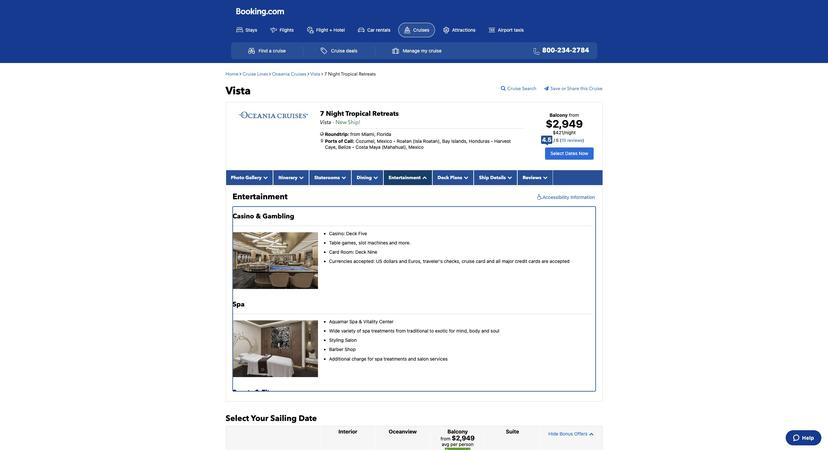 Task type: locate. For each thing, give the bounding box(es) containing it.
3 chevron down image from the left
[[372, 175, 378, 180]]

0 horizontal spatial spa
[[233, 300, 245, 309]]

0 horizontal spatial angle right image
[[269, 72, 271, 76]]

night for 7 night tropical retreats
[[328, 71, 340, 77]]

chevron down image left "reviews"
[[506, 175, 512, 180]]

new
[[336, 119, 347, 126]]

cruise inside manage my cruise dropdown button
[[429, 48, 442, 54]]

1 horizontal spatial chevron down image
[[506, 175, 512, 180]]

cruise for cruise search
[[507, 86, 521, 92]]

of down aquamar spa & vitality center
[[357, 329, 361, 334]]

checks,
[[444, 259, 460, 265]]

$2,949 inside balcony from $2,949 avg per person
[[452, 435, 475, 443]]

balcony
[[448, 430, 468, 436]]

chevron down image
[[298, 175, 304, 180], [506, 175, 512, 180]]

select for select your sailing date
[[226, 414, 249, 425]]

from inside balcony from $2,949 avg per person
[[441, 437, 451, 442]]

vitality
[[363, 319, 378, 325]]

for right charge
[[368, 357, 374, 362]]

oceania cruises
[[272, 71, 307, 77]]

cruise right the my
[[429, 48, 442, 54]]

oceanview
[[389, 430, 417, 436]]

from left per
[[441, 437, 451, 442]]

find a cruise link
[[241, 44, 293, 57]]

4 chevron down image from the left
[[462, 175, 469, 180]]

five
[[358, 231, 367, 237]]

search image
[[501, 86, 507, 91]]

center
[[379, 319, 394, 325]]

chevron down image inside ship details dropdown button
[[506, 175, 512, 180]]

credit
[[515, 259, 527, 265]]

night right vista link
[[328, 71, 340, 77]]

suite
[[506, 430, 519, 436]]

1 vertical spatial cruises
[[291, 71, 307, 77]]

7 right vista link
[[324, 71, 327, 77]]

wheelchair image
[[535, 194, 543, 201]]

1 horizontal spatial angle right image
[[308, 72, 309, 76]]

angle right image
[[269, 72, 271, 76], [322, 72, 323, 76]]

from up call:
[[350, 131, 360, 137]]

ship details
[[479, 175, 506, 181]]

2 angle right image from the left
[[308, 72, 309, 76]]

0 vertical spatial night
[[328, 71, 340, 77]]

table games, slot machines and more.
[[329, 240, 411, 246]]

tropical down deals
[[341, 71, 358, 77]]

1 vertical spatial mexico
[[409, 144, 424, 150]]

accepted
[[550, 259, 570, 265]]

share
[[567, 86, 579, 92]]

cruises
[[413, 27, 429, 33], [291, 71, 307, 77]]

for
[[449, 329, 455, 334], [368, 357, 374, 362]]

select down 5 at the right top of page
[[551, 151, 564, 156]]

angle right image left 7 night tropical retreats
[[322, 72, 323, 76]]

vista inside '7 night tropical retreats vista - new ship!'
[[320, 119, 331, 126]]

deals
[[346, 48, 358, 54]]

from left traditional
[[396, 329, 406, 334]]

•
[[393, 138, 396, 144], [491, 138, 493, 144], [352, 144, 354, 150]]

casino
[[233, 212, 254, 221]]

2 angle right image from the left
[[322, 72, 323, 76]]

0 vertical spatial 7
[[324, 71, 327, 77]]

cruise search link
[[501, 86, 543, 92]]

balcony from $2,949 avg per person
[[441, 430, 475, 448]]

barber shop
[[329, 347, 356, 353]]

& left vitality
[[359, 319, 362, 325]]

1 horizontal spatial angle right image
[[322, 72, 323, 76]]

0 horizontal spatial angle right image
[[240, 72, 241, 76]]

entertainment up casino & gambling
[[233, 192, 288, 203]]

1 vertical spatial chevron up image
[[588, 432, 594, 437]]

mexico down (isla
[[409, 144, 424, 150]]

plans
[[450, 175, 462, 181]]

vista down home
[[226, 84, 251, 98]]

entertainment
[[389, 175, 421, 181], [233, 192, 288, 203]]

casino & gambling
[[233, 212, 294, 221]]

retreats inside '7 night tropical retreats vista - new ship!'
[[372, 109, 399, 118]]

caye,
[[325, 144, 337, 150]]

• down call:
[[352, 144, 354, 150]]

attractions link
[[438, 23, 481, 37]]

& right the casino
[[256, 212, 261, 221]]

from for balcony from $2,949 $421 / night
[[569, 112, 579, 118]]

• up (mahahual),
[[393, 138, 396, 144]]

vista left -
[[320, 119, 331, 126]]

chevron down image
[[262, 175, 268, 180], [340, 175, 346, 180], [372, 175, 378, 180], [462, 175, 469, 180], [542, 175, 548, 180]]

2 vertical spatial &
[[255, 389, 260, 398]]

lines
[[257, 71, 268, 77]]

select left your
[[226, 414, 249, 425]]

chevron down image left dining
[[340, 175, 346, 180]]

chevron down image inside the staterooms dropdown button
[[340, 175, 346, 180]]

$2,949 up recommended image
[[452, 435, 475, 443]]

0 horizontal spatial chevron up image
[[421, 175, 427, 180]]

chevron down image left itinerary
[[262, 175, 268, 180]]

night
[[328, 71, 340, 77], [326, 109, 344, 118]]

chevron down image down maya
[[372, 175, 378, 180]]

deck up games,
[[346, 231, 357, 237]]

oceania cruises link
[[272, 71, 307, 77]]

7 inside '7 night tropical retreats vista - new ship!'
[[320, 109, 324, 118]]

1 vertical spatial entertainment
[[233, 192, 288, 203]]

0 vertical spatial deck
[[438, 175, 449, 181]]

treatments left salon
[[384, 357, 407, 362]]

staterooms button
[[309, 171, 352, 185]]

angle right image left vista link
[[308, 72, 309, 76]]

2 chevron down image from the left
[[340, 175, 346, 180]]

night for 7 night tropical retreats vista - new ship!
[[326, 109, 344, 118]]

cruise left search
[[507, 86, 521, 92]]

styling
[[329, 338, 344, 344]]

vista right oceania cruises
[[310, 71, 320, 77]]

1 horizontal spatial cruise
[[429, 48, 442, 54]]

flight + hotel link
[[302, 23, 350, 37]]

tropical up ship!
[[346, 109, 371, 118]]

2 vertical spatial vista
[[320, 119, 331, 126]]

angle right image
[[240, 72, 241, 76], [308, 72, 309, 76]]

select          dates now
[[551, 151, 588, 156]]

chevron down image inside photo gallery dropdown button
[[262, 175, 268, 180]]

1 horizontal spatial $2,949
[[546, 118, 583, 130]]

roundtrip: from miami, florida
[[325, 131, 391, 137]]

1 vertical spatial spa
[[349, 319, 358, 325]]

chevron up image right bonus
[[588, 432, 594, 437]]

1 vertical spatial treatments
[[384, 357, 407, 362]]

1 vertical spatial spa
[[375, 357, 383, 362]]

0 vertical spatial retreats
[[359, 71, 376, 77]]

of up belize on the top left of page
[[338, 138, 343, 144]]

7 up globe icon on the top of page
[[320, 109, 324, 118]]

from right balcony
[[569, 112, 579, 118]]

1 chevron down image from the left
[[262, 175, 268, 180]]

1 vertical spatial &
[[359, 319, 362, 325]]

1 vertical spatial $2,949
[[452, 435, 475, 443]]

chevron up image
[[421, 175, 427, 180], [588, 432, 594, 437]]

charge
[[352, 357, 366, 362]]

night inside '7 night tropical retreats vista - new ship!'
[[326, 109, 344, 118]]

cruise left lines at the left of the page
[[243, 71, 256, 77]]

1 horizontal spatial spa
[[349, 319, 358, 325]]

mexico down florida
[[377, 138, 392, 144]]

bay
[[442, 138, 450, 144]]

/ inside balcony from $2,949 $421 / night
[[564, 130, 565, 136]]

0 vertical spatial $2,949
[[546, 118, 583, 130]]

vista main content
[[222, 38, 606, 451]]

4.5 / 5 ( 10 reviews )
[[542, 137, 584, 144]]

night up -
[[326, 109, 344, 118]]

1 angle right image from the left
[[240, 72, 241, 76]]

& right sports
[[255, 389, 260, 398]]

angle right image for oceania cruises
[[308, 72, 309, 76]]

2 horizontal spatial cruise
[[462, 259, 475, 265]]

1 vertical spatial retreats
[[372, 109, 399, 118]]

7 for 7 night tropical retreats
[[324, 71, 327, 77]]

avg
[[442, 442, 449, 448]]

chevron down image left ship
[[462, 175, 469, 180]]

entertainment button
[[383, 171, 432, 185]]

2 chevron down image from the left
[[506, 175, 512, 180]]

1 vertical spatial select
[[226, 414, 249, 425]]

/ left 5 at the right top of page
[[554, 138, 555, 143]]

from inside balcony from $2,949 $421 / night
[[569, 112, 579, 118]]

/ up 4.5 / 5 ( 10 reviews )
[[564, 130, 565, 136]]

1 horizontal spatial chevron up image
[[588, 432, 594, 437]]

0 vertical spatial tropical
[[341, 71, 358, 77]]

0 horizontal spatial mexico
[[377, 138, 392, 144]]

dining button
[[352, 171, 383, 185]]

chevron down image inside the itinerary dropdown button
[[298, 175, 304, 180]]

cruises left vista link
[[291, 71, 307, 77]]

5 chevron down image from the left
[[542, 175, 548, 180]]

0 vertical spatial spa
[[362, 329, 370, 334]]

for left the mind,
[[449, 329, 455, 334]]

accessibility information
[[543, 195, 595, 200]]

car rentals link
[[353, 23, 396, 37]]

spa right charge
[[375, 357, 383, 362]]

table
[[329, 240, 341, 246]]

angle right image right home
[[240, 72, 241, 76]]

chevron down image for staterooms
[[340, 175, 346, 180]]

cruise left "card"
[[462, 259, 475, 265]]

cruise inside travel menu navigation
[[331, 48, 345, 54]]

retreats
[[359, 71, 376, 77], [372, 109, 399, 118]]

angle right image right lines at the left of the page
[[269, 72, 271, 76]]

and left all
[[487, 259, 495, 265]]

deck down 'slot'
[[355, 250, 366, 255]]

globe image
[[320, 132, 324, 136]]

deck plans button
[[432, 171, 474, 185]]

sports
[[233, 389, 253, 398]]

1 horizontal spatial spa
[[375, 357, 383, 362]]

spa down vitality
[[362, 329, 370, 334]]

costa maya (mahahual), mexico
[[354, 144, 424, 150]]

casino:
[[329, 231, 345, 237]]

0 horizontal spatial chevron down image
[[298, 175, 304, 180]]

wide
[[329, 329, 340, 334]]

offers
[[574, 432, 588, 437]]

0 vertical spatial of
[[338, 138, 343, 144]]

chevron down image up wheelchair icon
[[542, 175, 548, 180]]

chevron down image inside reviews 'dropdown button'
[[542, 175, 548, 180]]

$2,949 up 4.5 / 5 ( 10 reviews )
[[546, 118, 583, 130]]

and left salon
[[408, 357, 416, 362]]

chevron up image for entertainment
[[421, 175, 427, 180]]

0 vertical spatial select
[[551, 151, 564, 156]]

0 vertical spatial entertainment
[[389, 175, 421, 181]]

chevron down image for dining
[[372, 175, 378, 180]]

1 angle right image from the left
[[269, 72, 271, 76]]

chevron up image inside entertainment dropdown button
[[421, 175, 427, 180]]

tropical for 7 night tropical retreats vista - new ship!
[[346, 109, 371, 118]]

treatments down center
[[371, 329, 395, 334]]

spa for of
[[362, 329, 370, 334]]

flights link
[[265, 23, 299, 37]]

balcony from $2,949 $421 / night
[[546, 112, 583, 136]]

1 chevron down image from the left
[[298, 175, 304, 180]]

cruises link
[[398, 23, 435, 37]]

1 horizontal spatial /
[[564, 130, 565, 136]]

cruise right a
[[273, 48, 286, 54]]

recommended image
[[445, 449, 470, 451]]

paper plane image
[[544, 86, 551, 91]]

1 vertical spatial 7
[[320, 109, 324, 118]]

entertainment down (mahahual),
[[389, 175, 421, 181]]

0 horizontal spatial spa
[[362, 329, 370, 334]]

roundtrip:
[[325, 131, 349, 137]]

1 horizontal spatial cruises
[[413, 27, 429, 33]]

cruise left deals
[[331, 48, 345, 54]]

cruises up manage my cruise
[[413, 27, 429, 33]]

0 horizontal spatial cruises
[[291, 71, 307, 77]]

cruise inside the find a cruise link
[[273, 48, 286, 54]]

& for gambling
[[256, 212, 261, 221]]

fitness
[[262, 389, 284, 398]]

hide bonus offers
[[549, 432, 588, 437]]

0 horizontal spatial for
[[368, 357, 374, 362]]

0 horizontal spatial of
[[338, 138, 343, 144]]

tropical inside '7 night tropical retreats vista - new ship!'
[[346, 109, 371, 118]]

deck left plans at the top
[[438, 175, 449, 181]]

0 vertical spatial chevron up image
[[421, 175, 427, 180]]

0 horizontal spatial entertainment
[[233, 192, 288, 203]]

1 vertical spatial for
[[368, 357, 374, 362]]

chevron down image left staterooms
[[298, 175, 304, 180]]

bonus
[[560, 432, 573, 437]]

traveler's
[[423, 259, 443, 265]]

chevron up image left deck plans
[[421, 175, 427, 180]]

0 horizontal spatial select
[[226, 414, 249, 425]]

1 horizontal spatial entertainment
[[389, 175, 421, 181]]

chevron down image inside deck plans dropdown button
[[462, 175, 469, 180]]

chevron up image inside hide bonus offers link
[[588, 432, 594, 437]]

0 vertical spatial spa
[[233, 300, 245, 309]]

travel menu navigation
[[231, 42, 597, 59]]

cruise deals
[[331, 48, 358, 54]]

chevron down image inside dining dropdown button
[[372, 175, 378, 180]]

now
[[579, 151, 588, 156]]

cozumel,
[[356, 138, 376, 144]]

0 vertical spatial cruises
[[413, 27, 429, 33]]

all
[[496, 259, 501, 265]]

0 vertical spatial treatments
[[371, 329, 395, 334]]

$421
[[553, 130, 564, 136]]

save
[[551, 86, 561, 92]]

airport taxis
[[498, 27, 524, 33]]

select
[[551, 151, 564, 156], [226, 414, 249, 425]]

1 horizontal spatial select
[[551, 151, 564, 156]]

1 horizontal spatial of
[[357, 329, 361, 334]]

0 vertical spatial for
[[449, 329, 455, 334]]

1 vertical spatial tropical
[[346, 109, 371, 118]]

0 vertical spatial /
[[564, 130, 565, 136]]

/ inside 4.5 / 5 ( 10 reviews )
[[554, 138, 555, 143]]

1 vertical spatial night
[[326, 109, 344, 118]]

home
[[226, 71, 239, 77]]

0 horizontal spatial cruise
[[273, 48, 286, 54]]

5
[[556, 138, 559, 143]]

0 horizontal spatial /
[[554, 138, 555, 143]]

7 for 7 night tropical retreats vista - new ship!
[[320, 109, 324, 118]]

10 reviews link
[[562, 138, 583, 143]]

0 horizontal spatial $2,949
[[452, 435, 475, 443]]

0 vertical spatial &
[[256, 212, 261, 221]]

aquamar
[[329, 319, 348, 325]]

0 vertical spatial vista
[[310, 71, 320, 77]]

chevron down image for reviews
[[542, 175, 548, 180]]

1 vertical spatial /
[[554, 138, 555, 143]]

map marker image
[[321, 139, 323, 143]]

• left the harvest
[[491, 138, 493, 144]]



Task type: vqa. For each thing, say whether or not it's contained in the screenshot.
norway - bergen
no



Task type: describe. For each thing, give the bounding box(es) containing it.
salon
[[345, 338, 357, 344]]

cruise for manage my cruise
[[429, 48, 442, 54]]

from for balcony from $2,949 avg per person
[[441, 437, 451, 442]]

0 vertical spatial mexico
[[377, 138, 392, 144]]

1 vertical spatial deck
[[346, 231, 357, 237]]

7 night tropical retreats vista - new ship!
[[320, 109, 399, 126]]

oceania cruises image
[[238, 111, 308, 119]]

photo gallery
[[231, 175, 262, 181]]

itinerary button
[[273, 171, 309, 185]]

2 vertical spatial deck
[[355, 250, 366, 255]]

slot
[[359, 240, 366, 246]]

(isla
[[413, 138, 422, 144]]

accepted:
[[354, 259, 375, 265]]

home link
[[226, 71, 239, 77]]

florida
[[377, 131, 391, 137]]

maya
[[369, 144, 381, 150]]

miami,
[[362, 131, 376, 137]]

cruise right this
[[589, 86, 603, 92]]

(mahahual),
[[382, 144, 407, 150]]

$2,949 for from
[[452, 435, 475, 443]]

cruise for cruise deals
[[331, 48, 345, 54]]

234-
[[557, 46, 572, 55]]

cruise for cruise lines
[[243, 71, 256, 77]]

currencies accepted: us dollars and euros, traveler's checks, cruise card and all major credit cards are accepted
[[329, 259, 570, 265]]

dates
[[565, 151, 578, 156]]

accessibility
[[543, 195, 569, 200]]

body
[[469, 329, 480, 334]]

airport taxis link
[[483, 23, 529, 37]]

cruise inside vista 'main content'
[[462, 259, 475, 265]]

0 horizontal spatial •
[[352, 144, 354, 150]]

airport
[[498, 27, 513, 33]]

+
[[329, 27, 332, 33]]

games,
[[342, 240, 357, 246]]

interior
[[339, 430, 357, 436]]

)
[[583, 138, 584, 143]]

cruise for find a cruise
[[273, 48, 286, 54]]

exotic
[[435, 329, 448, 334]]

2784
[[572, 46, 589, 55]]

manage
[[403, 48, 420, 54]]

1 vertical spatial vista
[[226, 84, 251, 98]]

flights
[[280, 27, 294, 33]]

save or share this cruise link
[[544, 86, 603, 92]]

cruises inside vista 'main content'
[[291, 71, 307, 77]]

800-
[[542, 46, 557, 55]]

tropical for 7 night tropical retreats
[[341, 71, 358, 77]]

per
[[451, 442, 458, 448]]

additional
[[329, 357, 350, 362]]

your
[[251, 414, 268, 425]]

select for select          dates now
[[551, 151, 564, 156]]

staterooms
[[314, 175, 340, 181]]

and left more.
[[389, 240, 397, 246]]

ship!
[[348, 119, 361, 126]]

styling salon
[[329, 338, 357, 344]]

2 horizontal spatial •
[[491, 138, 493, 144]]

treatments for and
[[384, 357, 407, 362]]

costa
[[356, 144, 368, 150]]

stays link
[[231, 23, 263, 37]]

cruise lines
[[243, 71, 268, 77]]

treatments for from
[[371, 329, 395, 334]]

to
[[430, 329, 434, 334]]

reviews button
[[517, 171, 553, 185]]

dining
[[357, 175, 372, 181]]

and left euros,
[[399, 259, 407, 265]]

card
[[476, 259, 485, 265]]

ship
[[479, 175, 489, 181]]

chevron up image for hide bonus offers
[[588, 432, 594, 437]]

and left soul
[[481, 329, 489, 334]]

10
[[562, 138, 566, 143]]

1 vertical spatial of
[[357, 329, 361, 334]]

booking.com home image
[[236, 8, 284, 16]]

card room: deck nine
[[329, 250, 377, 255]]

rentals
[[376, 27, 391, 33]]

chevron down image for ship details
[[506, 175, 512, 180]]

retreats for 7 night tropical retreats
[[359, 71, 376, 77]]

800-234-2784
[[542, 46, 589, 55]]

major
[[502, 259, 514, 265]]

oceania
[[272, 71, 290, 77]]

chevron down image for itinerary
[[298, 175, 304, 180]]

call:
[[344, 138, 354, 144]]

1 horizontal spatial •
[[393, 138, 396, 144]]

chevron down image for deck plans
[[462, 175, 469, 180]]

gallery
[[245, 175, 262, 181]]

angle right image for cruise lines
[[269, 72, 271, 76]]

hide bonus offers link
[[542, 429, 601, 440]]

balcony
[[550, 112, 568, 118]]

select your sailing date
[[226, 414, 317, 425]]

sailing
[[270, 414, 297, 425]]

manage my cruise button
[[385, 44, 449, 57]]

find
[[259, 48, 268, 54]]

1 horizontal spatial for
[[449, 329, 455, 334]]

$2,949 for $2,949
[[546, 118, 583, 130]]

select          dates now link
[[545, 148, 594, 160]]

roatan
[[397, 138, 412, 144]]

retreats for 7 night tropical retreats vista - new ship!
[[372, 109, 399, 118]]

salon
[[417, 357, 429, 362]]

entertainment inside dropdown button
[[389, 175, 421, 181]]

from for roundtrip: from miami, florida
[[350, 131, 360, 137]]

flight + hotel
[[316, 27, 345, 33]]

are
[[542, 259, 549, 265]]

us
[[376, 259, 382, 265]]

currencies
[[329, 259, 352, 265]]

ports
[[325, 138, 337, 144]]

mind,
[[456, 329, 468, 334]]

aquamar spa & vitality center
[[329, 319, 394, 325]]

search
[[522, 86, 536, 92]]

1 horizontal spatial mexico
[[409, 144, 424, 150]]

euros,
[[408, 259, 422, 265]]

angle right image for vista
[[322, 72, 323, 76]]

taxis
[[514, 27, 524, 33]]

& for fitness
[[255, 389, 260, 398]]

manage my cruise
[[403, 48, 442, 54]]

nine
[[368, 250, 377, 255]]

chevron down image for photo gallery
[[262, 175, 268, 180]]

dollars
[[384, 259, 398, 265]]

services
[[430, 357, 448, 362]]

person
[[459, 442, 474, 448]]

reviews
[[523, 175, 542, 181]]

angle right image for home
[[240, 72, 241, 76]]

hotel
[[334, 27, 345, 33]]

more.
[[399, 240, 411, 246]]

deck inside dropdown button
[[438, 175, 449, 181]]

800-234-2784 link
[[531, 46, 589, 56]]

spa for for
[[375, 357, 383, 362]]



